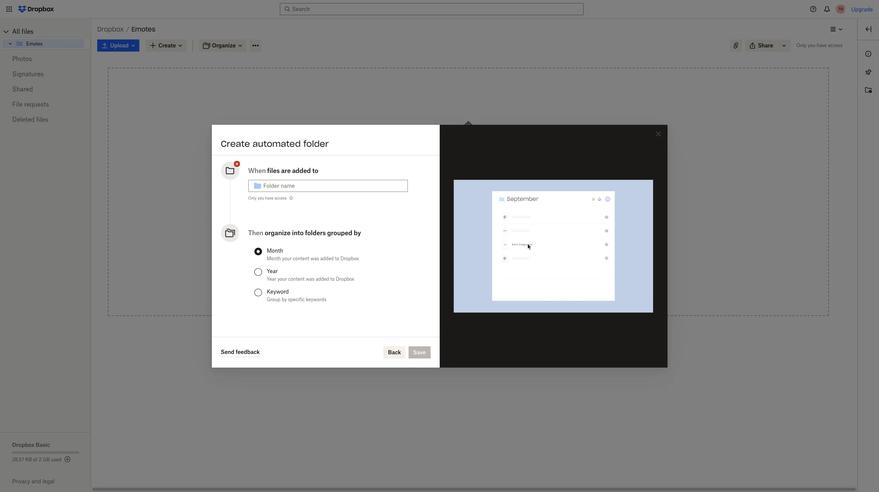 Task type: vqa. For each thing, say whether or not it's contained in the screenshot.


Task type: locate. For each thing, give the bounding box(es) containing it.
0 vertical spatial by
[[354, 229, 361, 237]]

access
[[829, 43, 843, 48], [275, 196, 287, 200], [472, 273, 489, 279]]

deleted files
[[12, 116, 48, 123]]

year year your content was added to dropbox
[[267, 268, 354, 282]]

1 horizontal spatial and
[[439, 273, 449, 279]]

files inside "tree"
[[22, 28, 34, 35]]

back button
[[384, 347, 406, 359]]

dropbox inside 'month month your content was added to dropbox'
[[341, 256, 359, 262]]

0 vertical spatial was
[[311, 256, 319, 262]]

dropbox inside year year your content was added to dropbox
[[336, 276, 354, 282]]

0 vertical spatial you
[[808, 43, 816, 48]]

automated
[[253, 138, 301, 149]]

added inside 'month month your content was added to dropbox'
[[320, 256, 334, 262]]

content right add
[[482, 190, 502, 196]]

share inside button
[[758, 42, 774, 49]]

year right year option
[[267, 268, 278, 275]]

was up year year your content was added to dropbox
[[311, 256, 319, 262]]

from right import
[[441, 230, 453, 237]]

2 vertical spatial content
[[288, 276, 305, 282]]

by down keyword
[[282, 297, 287, 303]]

files left are
[[267, 167, 280, 175]]

was inside 'month month your content was added to dropbox'
[[311, 256, 319, 262]]

0 horizontal spatial and
[[32, 479, 41, 485]]

from
[[469, 209, 481, 215], [441, 230, 453, 237]]

and for manage
[[439, 273, 449, 279]]

1 vertical spatial this
[[495, 252, 504, 258]]

files inside more ways to add content element
[[445, 252, 456, 258]]

upgrade link
[[852, 6, 873, 12]]

0 horizontal spatial you
[[258, 196, 264, 200]]

folder
[[304, 138, 329, 149], [453, 209, 468, 215], [506, 252, 520, 258], [508, 273, 523, 279]]

added inside more ways to add content element
[[471, 252, 487, 258]]

0 horizontal spatial by
[[282, 297, 287, 303]]

1 horizontal spatial access
[[472, 273, 489, 279]]

this right 'be' at the bottom right of page
[[495, 252, 504, 258]]

month
[[267, 248, 283, 254], [267, 256, 281, 262]]

0 horizontal spatial access
[[275, 196, 287, 200]]

added inside year year your content was added to dropbox
[[316, 276, 329, 282]]

folder permissions image
[[288, 195, 294, 201]]

added right are
[[292, 167, 311, 175]]

1 vertical spatial you
[[258, 196, 264, 200]]

was
[[311, 256, 319, 262], [306, 276, 315, 282]]

have
[[817, 43, 827, 48], [265, 196, 274, 200]]

back
[[388, 349, 401, 356]]

0 horizontal spatial only
[[248, 196, 257, 200]]

year
[[267, 268, 278, 275], [267, 276, 276, 282]]

by right grouped at the top of the page
[[354, 229, 361, 237]]

files
[[22, 28, 34, 35], [36, 116, 48, 123], [450, 143, 461, 149], [267, 167, 280, 175], [445, 252, 456, 258]]

to
[[475, 143, 481, 149], [312, 167, 319, 175], [464, 190, 470, 196], [457, 252, 462, 258], [489, 252, 494, 258], [335, 256, 339, 262], [491, 273, 496, 279], [331, 276, 335, 282]]

0 vertical spatial year
[[267, 268, 278, 275]]

photos
[[12, 55, 32, 63]]

dropbox / emotes
[[97, 25, 155, 33]]

drop
[[436, 143, 449, 149]]

0 vertical spatial access
[[829, 43, 843, 48]]

content up year year your content was added to dropbox
[[293, 256, 309, 262]]

added
[[292, 167, 311, 175], [471, 252, 487, 258], [320, 256, 334, 262], [316, 276, 329, 282]]

2
[[39, 457, 41, 463]]

1 vertical spatial from
[[441, 230, 453, 237]]

content for year
[[288, 276, 305, 282]]

Keyword radio
[[254, 289, 262, 297]]

to right here
[[475, 143, 481, 149]]

file requests
[[12, 101, 49, 108]]

1 vertical spatial emotes
[[26, 41, 43, 47]]

specific
[[288, 297, 305, 303]]

to inside year year your content was added to dropbox
[[331, 276, 335, 282]]

2 horizontal spatial access
[[829, 43, 843, 48]]

share for share
[[758, 42, 774, 49]]

0 vertical spatial share
[[758, 42, 774, 49]]

all files
[[12, 28, 34, 35]]

you
[[808, 43, 816, 48], [258, 196, 264, 200]]

was inside year year your content was added to dropbox
[[306, 276, 315, 282]]

this right access
[[442, 209, 452, 215]]

0 vertical spatial only
[[797, 43, 807, 48]]

files inside drop files here to upload, or use the 'upload' button
[[450, 143, 461, 149]]

when
[[248, 167, 266, 175]]

added up year year your content was added to dropbox
[[320, 256, 334, 262]]

this
[[442, 209, 452, 215], [495, 252, 504, 258], [497, 273, 507, 279]]

organize
[[265, 229, 291, 237]]

1 horizontal spatial have
[[817, 43, 827, 48]]

files down file requests link
[[36, 116, 48, 123]]

create
[[221, 138, 250, 149]]

and
[[439, 273, 449, 279], [32, 479, 41, 485]]

1 vertical spatial was
[[306, 276, 315, 282]]

to down grouped at the top of the page
[[335, 256, 339, 262]]

group
[[267, 297, 281, 303]]

2 month from the top
[[267, 256, 281, 262]]

file
[[12, 101, 23, 108]]

your inside more ways to add content element
[[483, 209, 494, 215]]

1 vertical spatial and
[[32, 479, 41, 485]]

content inside year year your content was added to dropbox
[[288, 276, 305, 282]]

access inside more ways to add content element
[[472, 273, 489, 279]]

0 vertical spatial month
[[267, 248, 283, 254]]

added up keywords
[[316, 276, 329, 282]]

0 vertical spatial have
[[817, 43, 827, 48]]

1 vertical spatial content
[[293, 256, 309, 262]]

1 horizontal spatial only you have access
[[797, 43, 843, 48]]

0 horizontal spatial share
[[422, 273, 438, 279]]

added right 'be' at the bottom right of page
[[471, 252, 487, 258]]

1 vertical spatial your
[[282, 256, 292, 262]]

0 vertical spatial content
[[482, 190, 502, 196]]

to left add
[[464, 190, 470, 196]]

0 vertical spatial and
[[439, 273, 449, 279]]

1 vertical spatial month
[[267, 256, 281, 262]]

create automated folder
[[221, 138, 329, 149]]

0 vertical spatial this
[[442, 209, 452, 215]]

only
[[797, 43, 807, 48], [248, 196, 257, 200]]

0 horizontal spatial only you have access
[[248, 196, 287, 200]]

import
[[422, 230, 440, 237]]

files left 'be' at the bottom right of page
[[445, 252, 456, 258]]

privacy
[[12, 479, 30, 485]]

0 horizontal spatial emotes
[[26, 41, 43, 47]]

1 vertical spatial access
[[275, 196, 287, 200]]

file requests link
[[12, 97, 79, 112]]

used
[[51, 457, 61, 463]]

emotes down all files
[[26, 41, 43, 47]]

0 horizontal spatial have
[[265, 196, 274, 200]]

share
[[758, 42, 774, 49], [422, 273, 438, 279]]

2 vertical spatial access
[[472, 273, 489, 279]]

2 vertical spatial your
[[278, 276, 287, 282]]

1 vertical spatial share
[[422, 273, 438, 279]]

0 vertical spatial your
[[483, 209, 494, 215]]

global header element
[[0, 0, 880, 19]]

and inside more ways to add content element
[[439, 273, 449, 279]]

only you have access
[[797, 43, 843, 48], [248, 196, 287, 200]]

0 horizontal spatial from
[[441, 230, 453, 237]]

this down request files to be added to this folder
[[497, 273, 507, 279]]

year up keyword
[[267, 276, 276, 282]]

more
[[435, 190, 449, 196]]

share inside more ways to add content element
[[422, 273, 438, 279]]

add
[[471, 190, 481, 196]]

files up the
[[450, 143, 461, 149]]

to down 'month month your content was added to dropbox'
[[331, 276, 335, 282]]

open information panel image
[[864, 49, 873, 59]]

0 vertical spatial emotes
[[132, 25, 155, 33]]

open pinned items image
[[864, 68, 873, 77]]

your inside year year your content was added to dropbox
[[278, 276, 287, 282]]

your down the organize
[[282, 256, 292, 262]]

emotes right /
[[132, 25, 155, 33]]

was up keyword group by specific keywords
[[306, 276, 315, 282]]

the
[[453, 151, 461, 158]]

1 vertical spatial only
[[248, 196, 257, 200]]

send feedback button
[[221, 348, 260, 357]]

1 year from the top
[[267, 268, 278, 275]]

1 vertical spatial have
[[265, 196, 274, 200]]

1 horizontal spatial you
[[808, 43, 816, 48]]

desktop
[[495, 209, 515, 215]]

1 vertical spatial by
[[282, 297, 287, 303]]

of
[[33, 457, 37, 463]]

your inside 'month month your content was added to dropbox'
[[282, 256, 292, 262]]

upload,
[[482, 143, 501, 149]]

and left the manage
[[439, 273, 449, 279]]

month right month radio
[[267, 248, 283, 254]]

and left the legal
[[32, 479, 41, 485]]

your for year
[[278, 276, 287, 282]]

content up keyword group by specific keywords
[[288, 276, 305, 282]]

deleted files link
[[12, 112, 79, 127]]

only inside create automated folder dialog
[[248, 196, 257, 200]]

your
[[483, 209, 494, 215], [282, 256, 292, 262], [278, 276, 287, 282]]

emotes
[[132, 25, 155, 33], [26, 41, 43, 47]]

1 vertical spatial only you have access
[[248, 196, 287, 200]]

from down add
[[469, 209, 481, 215]]

more ways to add content
[[435, 190, 502, 196]]

month down the organize
[[267, 256, 281, 262]]

content inside 'month month your content was added to dropbox'
[[293, 256, 309, 262]]

1 horizontal spatial share
[[758, 42, 774, 49]]

content
[[482, 190, 502, 196], [293, 256, 309, 262], [288, 276, 305, 282]]

manage
[[450, 273, 471, 279]]

to inside drop files here to upload, or use the 'upload' button
[[475, 143, 481, 149]]

Month radio
[[254, 248, 262, 256]]

2 vertical spatial this
[[497, 273, 507, 279]]

files right all
[[22, 28, 34, 35]]

send feedback
[[221, 349, 260, 356]]

your left desktop
[[483, 209, 494, 215]]

here
[[462, 143, 474, 149]]

1 horizontal spatial by
[[354, 229, 361, 237]]

1 vertical spatial year
[[267, 276, 276, 282]]

Folder name text field
[[263, 182, 403, 190]]

your up keyword
[[278, 276, 287, 282]]

1 horizontal spatial from
[[469, 209, 481, 215]]



Task type: describe. For each thing, give the bounding box(es) containing it.
to down request files to be added to this folder
[[491, 273, 496, 279]]

deleted
[[12, 116, 35, 123]]

folder inside dialog
[[304, 138, 329, 149]]

access this folder from your desktop
[[422, 209, 515, 215]]

upgrade
[[852, 6, 873, 12]]

access inside create automated folder dialog
[[275, 196, 287, 200]]

0 vertical spatial from
[[469, 209, 481, 215]]

into
[[292, 229, 304, 237]]

drive
[[474, 230, 488, 237]]

privacy and legal
[[12, 479, 55, 485]]

dropbox basic
[[12, 442, 50, 449]]

all files link
[[12, 25, 91, 38]]

all files tree
[[1, 25, 91, 50]]

shared link
[[12, 82, 79, 97]]

privacy and legal link
[[12, 479, 91, 485]]

and for legal
[[32, 479, 41, 485]]

to right 'be' at the bottom right of page
[[489, 252, 494, 258]]

Year radio
[[254, 268, 262, 276]]

shared
[[12, 85, 33, 93]]

drop files here to upload, or use the 'upload' button
[[436, 143, 501, 158]]

files for deleted
[[36, 116, 48, 123]]

'upload'
[[463, 151, 483, 158]]

dropbox logo - go to the homepage image
[[15, 3, 57, 15]]

open details pane image
[[864, 25, 873, 34]]

button
[[484, 151, 501, 158]]

to up folder name text box at the top left of the page
[[312, 167, 319, 175]]

1 horizontal spatial only
[[797, 43, 807, 48]]

files for all
[[22, 28, 34, 35]]

open activity image
[[864, 86, 873, 95]]

share and manage access to this folder
[[422, 273, 523, 279]]

content inside more ways to add content element
[[482, 190, 502, 196]]

signatures
[[12, 70, 44, 78]]

import from google drive
[[422, 230, 488, 237]]

are
[[281, 167, 291, 175]]

1 month from the top
[[267, 248, 283, 254]]

kb
[[25, 457, 32, 463]]

create automated folder dialog
[[212, 125, 668, 368]]

feedback
[[236, 349, 260, 356]]

2 year from the top
[[267, 276, 276, 282]]

content for month
[[293, 256, 309, 262]]

files are added to
[[267, 167, 319, 175]]

28.57 kb of 2 gb used
[[12, 457, 61, 463]]

google
[[455, 230, 473, 237]]

was for year
[[306, 276, 315, 282]]

your for month
[[282, 256, 292, 262]]

requests
[[24, 101, 49, 108]]

was for month
[[311, 256, 319, 262]]

share for share and manage access to this folder
[[422, 273, 438, 279]]

request
[[422, 252, 444, 258]]

emotes link
[[16, 39, 84, 48]]

signatures link
[[12, 66, 79, 82]]

28.57
[[12, 457, 24, 463]]

grouped
[[327, 229, 353, 237]]

gb
[[43, 457, 50, 463]]

keyword group by specific keywords
[[267, 289, 327, 303]]

0 vertical spatial only you have access
[[797, 43, 843, 48]]

/
[[126, 26, 129, 32]]

files for drop
[[450, 143, 461, 149]]

files for request
[[445, 252, 456, 258]]

access
[[422, 209, 441, 215]]

get more space image
[[63, 456, 72, 465]]

or
[[436, 151, 441, 158]]

only you have access inside create automated folder dialog
[[248, 196, 287, 200]]

have inside create automated folder dialog
[[265, 196, 274, 200]]

month month your content was added to dropbox
[[267, 248, 359, 262]]

keywords
[[306, 297, 327, 303]]

more ways to add content element
[[404, 189, 533, 291]]

be
[[464, 252, 470, 258]]

folders
[[305, 229, 326, 237]]

1 horizontal spatial emotes
[[132, 25, 155, 33]]

request files to be added to this folder
[[422, 252, 520, 258]]

to left 'be' at the bottom right of page
[[457, 252, 462, 258]]

photos link
[[12, 51, 79, 66]]

basic
[[36, 442, 50, 449]]

use
[[443, 151, 452, 158]]

by inside keyword group by specific keywords
[[282, 297, 287, 303]]

share button
[[745, 40, 778, 52]]

send
[[221, 349, 235, 356]]

organize into folders grouped by
[[265, 229, 361, 237]]

to inside 'month month your content was added to dropbox'
[[335, 256, 339, 262]]

all
[[12, 28, 20, 35]]

files inside create automated folder dialog
[[267, 167, 280, 175]]

then
[[248, 229, 263, 237]]

you inside create automated folder dialog
[[258, 196, 264, 200]]

keyword
[[267, 289, 289, 295]]

emotes inside all files "tree"
[[26, 41, 43, 47]]

dropbox link
[[97, 24, 124, 34]]

ways
[[450, 190, 463, 196]]

legal
[[42, 479, 55, 485]]



